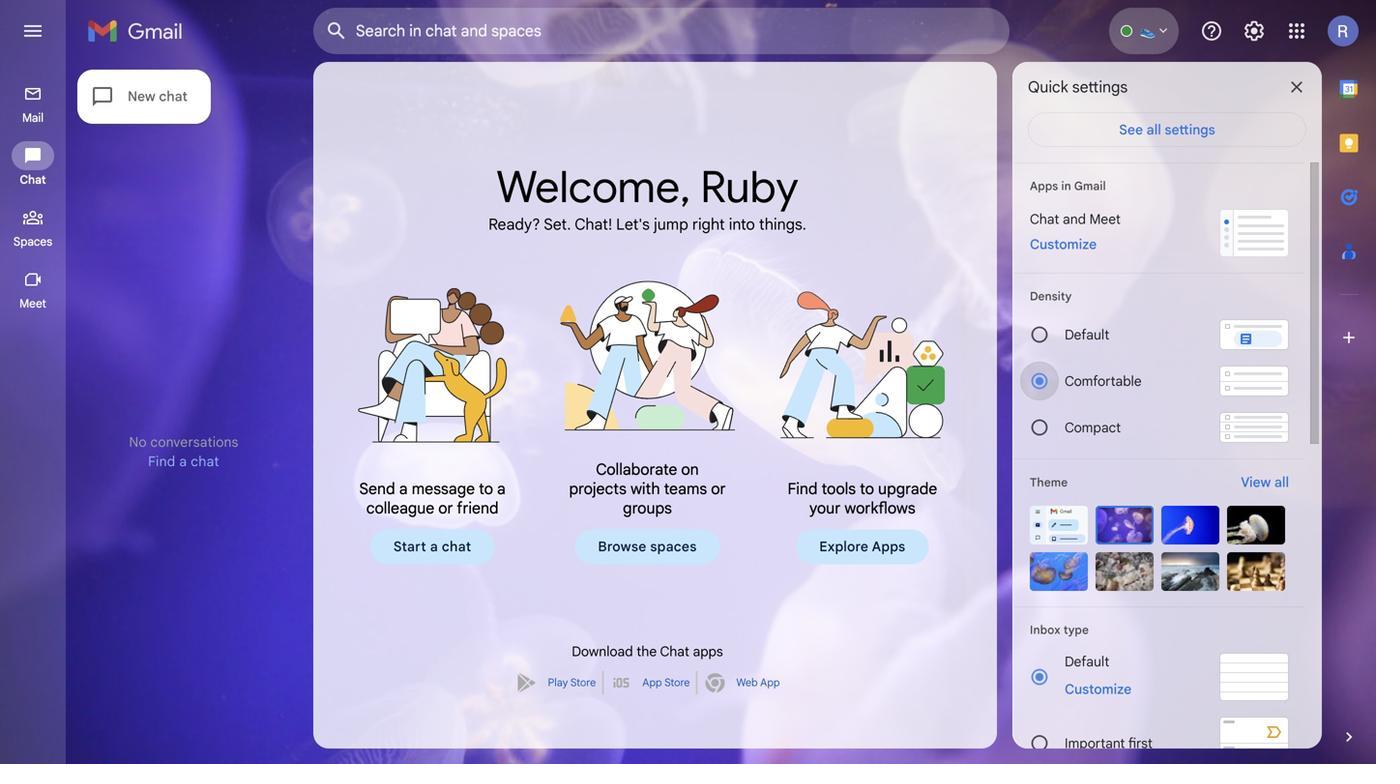 Task type: vqa. For each thing, say whether or not it's contained in the screenshot.
the middle a
yes



Task type: locate. For each thing, give the bounding box(es) containing it.
new chat button
[[77, 70, 211, 124]]

1 horizontal spatial chat
[[442, 538, 471, 555]]

view all
[[1241, 474, 1289, 491]]

2 horizontal spatial chat
[[1030, 211, 1059, 228]]

1 horizontal spatial store
[[665, 676, 690, 689]]

colleague
[[366, 499, 434, 518]]

customize up important
[[1065, 681, 1132, 698]]

important
[[1065, 735, 1125, 752]]

chat left and
[[1030, 211, 1059, 228]]

theme element
[[1030, 473, 1068, 492]]

1 vertical spatial apps
[[872, 538, 906, 555]]

apps
[[693, 643, 723, 660]]

2 vertical spatial chat
[[660, 643, 690, 660]]

0 vertical spatial chat
[[20, 173, 46, 187]]

0 horizontal spatial settings
[[1072, 77, 1128, 97]]

1 vertical spatial customize button
[[1053, 678, 1143, 701]]

app
[[642, 676, 662, 689], [760, 676, 780, 689]]

a inside button
[[430, 538, 438, 555]]

customize button up important
[[1053, 678, 1143, 701]]

chat right the at the left bottom
[[660, 643, 690, 660]]

all right 'see'
[[1147, 121, 1161, 138]]

1 vertical spatial chat
[[442, 538, 471, 555]]

1 horizontal spatial app
[[760, 676, 780, 689]]

or left friend
[[438, 499, 453, 518]]

gmail image
[[87, 12, 192, 50]]

browse spaces button
[[575, 529, 720, 564]]

chat right new
[[159, 88, 188, 105]]

settings image
[[1243, 19, 1266, 43]]

0 horizontal spatial apps
[[872, 538, 906, 555]]

chat heading
[[0, 172, 66, 188]]

1 vertical spatial default
[[1065, 653, 1110, 670]]

1 store from the left
[[570, 676, 596, 689]]

let's
[[616, 215, 650, 234]]

tools
[[822, 479, 856, 499]]

default up comfortable
[[1065, 326, 1110, 343]]

0 vertical spatial meet
[[1090, 211, 1121, 228]]

store down download the chat apps
[[665, 676, 690, 689]]

apps in gmail
[[1030, 179, 1106, 193]]

settings right quick
[[1072, 77, 1128, 97]]

things.
[[759, 215, 807, 234]]

apps down the 'workflows'
[[872, 538, 906, 555]]

0 vertical spatial customize
[[1030, 236, 1097, 253]]

or right teams
[[711, 479, 726, 499]]

all
[[1147, 121, 1161, 138], [1275, 474, 1289, 491]]

1 horizontal spatial or
[[711, 479, 726, 499]]

settings
[[1072, 77, 1128, 97], [1165, 121, 1216, 138]]

2 default from the top
[[1065, 653, 1110, 670]]

to
[[479, 479, 493, 499], [860, 479, 874, 499]]

chat
[[159, 88, 188, 105], [442, 538, 471, 555]]

customize down and
[[1030, 236, 1097, 253]]

0 horizontal spatial all
[[1147, 121, 1161, 138]]

inbox type element
[[1030, 623, 1289, 637]]

play store
[[548, 676, 596, 689]]

all inside button
[[1147, 121, 1161, 138]]

view
[[1241, 474, 1271, 491]]

0 horizontal spatial a
[[399, 479, 408, 499]]

chat inside chat and meet customize
[[1030, 211, 1059, 228]]

projects
[[569, 479, 627, 499]]

a
[[399, 479, 408, 499], [497, 479, 506, 499], [430, 538, 438, 555]]

Search in chat and spaces text field
[[356, 21, 917, 41]]

spaces
[[650, 538, 697, 555]]

1 horizontal spatial apps
[[1030, 179, 1058, 193]]

1 vertical spatial customize
[[1065, 681, 1132, 698]]

0 horizontal spatial chat
[[20, 173, 46, 187]]

send a message to a colleague or friend
[[359, 479, 506, 518]]

a right message
[[497, 479, 506, 499]]

customize
[[1030, 236, 1097, 253], [1065, 681, 1132, 698]]

2 store from the left
[[665, 676, 690, 689]]

all for see
[[1147, 121, 1161, 138]]

send
[[359, 479, 395, 499]]

quick settings
[[1028, 77, 1128, 97]]

store
[[570, 676, 596, 689], [665, 676, 690, 689]]

web
[[737, 676, 758, 689]]

meet right and
[[1090, 211, 1121, 228]]

to right tools
[[860, 479, 874, 499]]

apps
[[1030, 179, 1058, 193], [872, 538, 906, 555]]

a right start
[[430, 538, 438, 555]]

new chat
[[128, 88, 188, 105]]

play
[[548, 676, 568, 689]]

groups
[[623, 499, 672, 518]]

1 vertical spatial meet
[[19, 296, 46, 311]]

0 vertical spatial chat
[[159, 88, 188, 105]]

or
[[711, 479, 726, 499], [438, 499, 453, 518]]

1 horizontal spatial a
[[430, 538, 438, 555]]

all inside button
[[1275, 474, 1289, 491]]

0 horizontal spatial meet
[[19, 296, 46, 311]]

0 vertical spatial customize button
[[1018, 233, 1109, 256]]

meet inside heading
[[19, 296, 46, 311]]

1 horizontal spatial to
[[860, 479, 874, 499]]

chat
[[20, 173, 46, 187], [1030, 211, 1059, 228], [660, 643, 690, 660]]

customize button for chat and meet
[[1018, 233, 1109, 256]]

0 horizontal spatial store
[[570, 676, 596, 689]]

search in chat and spaces image
[[319, 14, 354, 48]]

apps left in
[[1030, 179, 1058, 193]]

store for app store
[[665, 676, 690, 689]]

a right send
[[399, 479, 408, 499]]

0 vertical spatial all
[[1147, 121, 1161, 138]]

app right web
[[760, 676, 780, 689]]

customize button
[[1018, 233, 1109, 256], [1053, 678, 1143, 701]]

to right message
[[479, 479, 493, 499]]

store right play
[[570, 676, 596, 689]]

0 vertical spatial default
[[1065, 326, 1110, 343]]

right
[[692, 215, 725, 234]]

jump
[[654, 215, 688, 234]]

chat inside heading
[[20, 173, 46, 187]]

mail heading
[[0, 110, 66, 126]]

chat down friend
[[442, 538, 471, 555]]

navigation
[[0, 62, 68, 764]]

workflows
[[845, 499, 916, 518]]

1 app from the left
[[642, 676, 662, 689]]

0 horizontal spatial or
[[438, 499, 453, 518]]

view all button
[[1230, 471, 1301, 494]]

0 horizontal spatial chat
[[159, 88, 188, 105]]

customize button down and
[[1018, 233, 1109, 256]]

1 horizontal spatial meet
[[1090, 211, 1121, 228]]

default
[[1065, 326, 1110, 343], [1065, 653, 1110, 670]]

meet down spaces heading
[[19, 296, 46, 311]]

explore
[[820, 538, 869, 555]]

0 horizontal spatial to
[[479, 479, 493, 499]]

app down download the chat apps
[[642, 676, 662, 689]]

1 vertical spatial all
[[1275, 474, 1289, 491]]

chat for chat and meet customize
[[1030, 211, 1059, 228]]

1 to from the left
[[479, 479, 493, 499]]

settings right 'see'
[[1165, 121, 1216, 138]]

set.
[[544, 215, 571, 234]]

2 to from the left
[[860, 479, 874, 499]]

meet
[[1090, 211, 1121, 228], [19, 296, 46, 311]]

meet heading
[[0, 296, 66, 311]]

start
[[394, 538, 426, 555]]

customize inside button
[[1065, 681, 1132, 698]]

default down 'type'
[[1065, 653, 1110, 670]]

tab list
[[1322, 62, 1376, 694]]

ready?
[[489, 215, 540, 234]]

1 vertical spatial settings
[[1165, 121, 1216, 138]]

the
[[637, 643, 657, 660]]

1 default from the top
[[1065, 326, 1110, 343]]

1 horizontal spatial settings
[[1165, 121, 1216, 138]]

1 horizontal spatial all
[[1275, 474, 1289, 491]]

collaborate
[[596, 460, 677, 479]]

active image
[[1140, 23, 1156, 39]]

1 vertical spatial chat
[[1030, 211, 1059, 228]]

0 horizontal spatial app
[[642, 676, 662, 689]]

friend
[[457, 499, 499, 518]]

message
[[412, 479, 475, 499]]

chat down mail heading
[[20, 173, 46, 187]]

all right view
[[1275, 474, 1289, 491]]

download the chat apps
[[572, 643, 723, 660]]



Task type: describe. For each thing, give the bounding box(es) containing it.
quick
[[1028, 77, 1068, 97]]

type
[[1064, 623, 1089, 637]]

download
[[572, 643, 633, 660]]

first
[[1129, 735, 1153, 752]]

inbox
[[1030, 623, 1061, 637]]

in
[[1062, 179, 1071, 193]]

welcome, ruby ready? set. chat! let's jump right into things.
[[489, 160, 807, 234]]

2 horizontal spatial a
[[497, 479, 506, 499]]

chat and meet customize
[[1030, 211, 1121, 253]]

app store
[[642, 676, 690, 689]]

store for play store
[[570, 676, 596, 689]]

to inside find tools to upgrade your workflows
[[860, 479, 874, 499]]

browse spaces
[[598, 538, 697, 555]]

new
[[128, 88, 155, 105]]

comfortable
[[1065, 373, 1142, 390]]

or inside collaborate on projects with teams or groups
[[711, 479, 726, 499]]

find tools to upgrade your workflows
[[788, 479, 937, 518]]

all for view
[[1275, 474, 1289, 491]]

web app
[[737, 676, 780, 689]]

display density element
[[1030, 289, 1289, 304]]

mail
[[22, 111, 44, 125]]

theme
[[1030, 475, 1068, 490]]

see
[[1119, 121, 1143, 138]]

important first
[[1065, 735, 1153, 752]]

your
[[810, 499, 841, 518]]

to inside send a message to a colleague or friend
[[479, 479, 493, 499]]

chat element
[[66, 133, 313, 764]]

meet inside chat and meet customize
[[1090, 211, 1121, 228]]

support image
[[1200, 19, 1224, 43]]

and
[[1063, 211, 1086, 228]]

a for message
[[399, 479, 408, 499]]

chat inside "button"
[[159, 88, 188, 105]]

start a chat
[[394, 538, 471, 555]]

app store link
[[642, 671, 690, 694]]

web app link
[[737, 671, 780, 694]]

2 app from the left
[[760, 676, 780, 689]]

find
[[788, 479, 818, 499]]

browse
[[598, 538, 647, 555]]

navigation containing mail
[[0, 62, 68, 764]]

start a chat button
[[370, 529, 495, 564]]

explore apps button
[[796, 529, 929, 564]]

a for chat
[[430, 538, 438, 555]]

or inside send a message to a colleague or friend
[[438, 499, 453, 518]]

ruby
[[701, 160, 799, 215]]

0 vertical spatial apps
[[1030, 179, 1058, 193]]

1 horizontal spatial chat
[[660, 643, 690, 660]]

spaces heading
[[0, 234, 66, 250]]

compact
[[1065, 419, 1121, 436]]

spaces
[[13, 235, 52, 249]]

chat!
[[575, 215, 612, 234]]

chat for chat
[[20, 173, 46, 187]]

on
[[681, 460, 699, 479]]

quick settings element
[[1028, 77, 1128, 112]]

inbox type
[[1030, 623, 1089, 637]]

Search in mail search field
[[313, 8, 1010, 54]]

play store link
[[548, 671, 596, 694]]

teams
[[664, 479, 707, 499]]

apps inside explore apps button
[[872, 538, 906, 555]]

welcome,
[[496, 160, 690, 215]]

upgrade
[[878, 479, 937, 499]]

main menu image
[[21, 19, 44, 43]]

collaborate on projects with teams or groups
[[569, 460, 726, 518]]

chat inside button
[[442, 538, 471, 555]]

density
[[1030, 289, 1072, 304]]

customize inside chat and meet customize
[[1030, 236, 1097, 253]]

with
[[631, 479, 660, 499]]

see all settings
[[1119, 121, 1216, 138]]

into
[[729, 215, 755, 234]]

settings inside button
[[1165, 121, 1216, 138]]

0 vertical spatial settings
[[1072, 77, 1128, 97]]

explore apps
[[820, 538, 906, 555]]

gmail
[[1074, 179, 1106, 193]]

customize button for default
[[1053, 678, 1143, 701]]

see all settings button
[[1028, 112, 1307, 147]]



